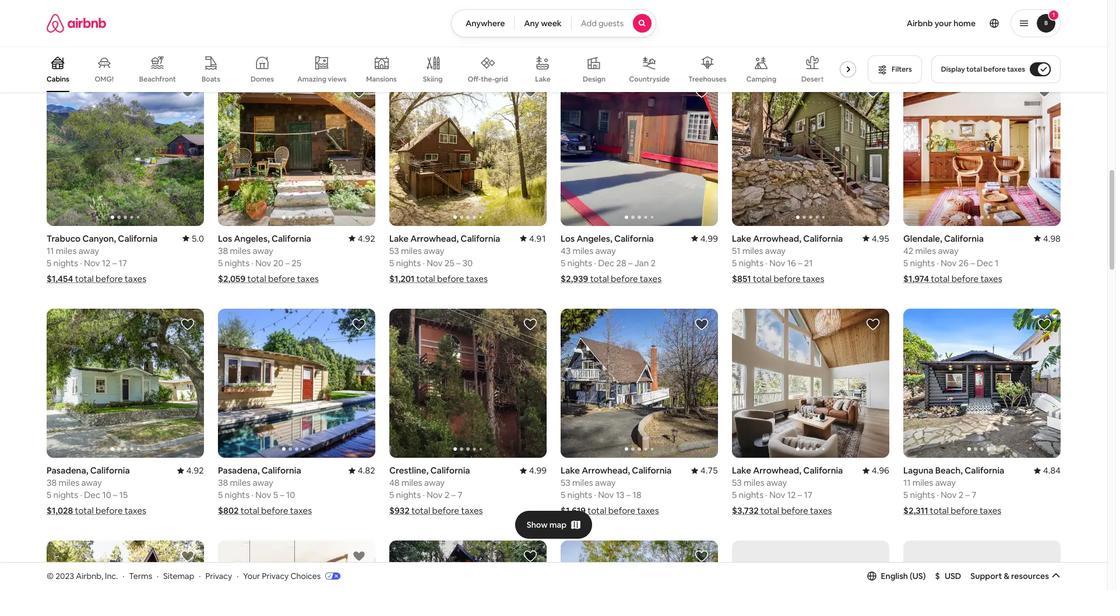 Task type: locate. For each thing, give the bounding box(es) containing it.
angeles, up $2,059
[[234, 233, 270, 244]]

show
[[527, 520, 548, 530]]

0 vertical spatial 17
[[976, 25, 984, 36]]

nov inside lake arrowhead, california 51 miles away 5 nights · nov 16 – 21 $851 total before taxes
[[770, 257, 786, 268]]

nov 20 – 26 $2,520 total before taxes
[[389, 25, 490, 52]]

– inside pasadena, california 38 miles away 5 nights · nov 5 – 10 $802 total before taxes
[[280, 490, 284, 501]]

before down anywhere "button"
[[440, 41, 467, 52]]

1 vertical spatial 4.96 out of 5 average rating image
[[863, 465, 890, 476]]

profile element
[[670, 0, 1061, 47]]

$1,201
[[389, 273, 415, 284]]

5 inside the 55 miles away 5 nights · feb 1 – 6 $1,727 total before taxes
[[47, 25, 51, 36]]

miles inside crestline, california 48 miles away 5 nights · nov 2 – 7 $932 total before taxes
[[402, 477, 422, 489]]

nights
[[53, 25, 78, 36], [568, 25, 592, 36], [910, 25, 935, 36], [53, 257, 78, 268], [225, 257, 250, 268], [396, 257, 421, 268], [568, 257, 592, 268], [739, 257, 764, 268], [910, 257, 935, 268], [53, 490, 78, 501], [225, 490, 250, 501], [396, 490, 421, 501], [568, 490, 592, 501], [739, 490, 764, 501], [910, 490, 935, 501]]

total inside los angeles, california 43 miles away 5 nights · dec 28 – jan 2 $2,939 total before taxes
[[590, 273, 609, 284]]

before down 16 at the top of the page
[[774, 273, 801, 284]]

· inside the 55 miles away 5 nights · feb 1 – 6 $1,727 total before taxes
[[80, 25, 82, 36]]

away inside glendale, california 42 miles away 5 nights · nov 26 – dec 1 $1,974 total before taxes
[[938, 245, 959, 256]]

jan
[[598, 25, 613, 36], [635, 257, 649, 268]]

before right $802
[[261, 505, 288, 517]]

miles up $1,028
[[59, 477, 79, 489]]

– inside lake arrowhead, california 51 miles away 5 nights · nov 16 – 21 $851 total before taxes
[[798, 257, 802, 268]]

total up domes
[[247, 41, 266, 52]]

4.92
[[358, 233, 375, 244], [186, 465, 204, 476]]

· inside lake arrowhead, california 53 miles away 5 nights · nov 25 – 30 $1,201 total before taxes
[[423, 257, 425, 268]]

add to wishlist: trabuco canyon, california image
[[181, 85, 195, 99], [866, 550, 880, 564]]

– inside nov 20 – 26 $2,520 total before taxes
[[457, 25, 461, 36]]

support
[[971, 571, 1002, 582]]

lake right 4.75
[[732, 465, 751, 476]]

5
[[47, 25, 51, 36], [561, 25, 566, 36], [904, 25, 908, 36], [47, 257, 51, 268], [218, 257, 223, 268], [389, 257, 394, 268], [561, 257, 566, 268], [732, 257, 737, 268], [904, 257, 908, 268], [47, 490, 51, 501], [218, 490, 223, 501], [273, 490, 278, 501], [389, 490, 394, 501], [561, 490, 566, 501], [732, 490, 737, 501], [904, 490, 908, 501]]

1 horizontal spatial add to wishlist: pasadena, california image
[[695, 550, 709, 564]]

5 inside los angeles, california 38 miles away 5 nights · nov 20 – 25 $2,059 total before taxes
[[218, 257, 223, 268]]

total right $802
[[241, 505, 259, 517]]

total inside nov 20 – 26 $2,520 total before taxes
[[419, 41, 438, 52]]

5 inside crestline, california 48 miles away 5 nights · nov 2 – 7 $932 total before taxes
[[389, 490, 394, 501]]

1 horizontal spatial 6
[[626, 25, 631, 36]]

0 horizontal spatial 20
[[273, 257, 283, 268]]

angeles, for dec 28 – jan 2
[[577, 233, 613, 244]]

total right $2,939
[[590, 273, 609, 284]]

total down feb
[[74, 41, 93, 52]]

6 right guests
[[626, 25, 631, 36]]

lake up $1,201
[[389, 233, 409, 244]]

38 up $1,028
[[47, 477, 57, 489]]

1 vertical spatial 4.96
[[872, 465, 890, 476]]

2 4.99 out of 5 average rating image from the top
[[520, 465, 547, 476]]

2 vertical spatial 4.99
[[529, 465, 547, 476]]

map
[[550, 520, 567, 530]]

1 horizontal spatial 4.92 out of 5 average rating image
[[348, 233, 375, 244]]

2
[[651, 257, 656, 268], [445, 490, 450, 501], [959, 490, 964, 501]]

1 vertical spatial 12
[[102, 257, 110, 268]]

los for 38
[[218, 233, 232, 244]]

1 los from the left
[[218, 233, 232, 244]]

add to wishlist: lake arrowhead, california image
[[866, 85, 880, 99], [866, 317, 880, 331]]

any week
[[524, 18, 562, 29]]

cabins
[[47, 75, 69, 84]]

miles right 55
[[58, 13, 79, 24]]

miles right '48'
[[402, 477, 422, 489]]

20 inside nov 20 – 26 $2,520 total before taxes
[[445, 25, 455, 36]]

pasadena, inside pasadena, california 38 miles away 5 nights · nov 5 – 10 $802 total before taxes
[[218, 465, 260, 476]]

nights inside laguna beach, california 11 miles away 5 nights · nov 2 – 7 $2,311 total before taxes
[[910, 490, 935, 501]]

add to wishlist: glendale, california image
[[1038, 85, 1052, 99]]

– inside pasadena, california 38 miles away 5 nights · dec 10 – 15 $1,028 total before taxes
[[113, 490, 117, 501]]

1 horizontal spatial 2
[[651, 257, 656, 268]]

· inside crestline, california 49 miles away 5 nights · jan 1 – 6 $2,428 total before taxes
[[594, 25, 596, 36]]

0 horizontal spatial los
[[218, 233, 232, 244]]

0 vertical spatial jan
[[598, 25, 613, 36]]

11 inside trabuco canyon, california 11 miles away 5 nights · nov 12 – 17 $1,454 total before taxes
[[47, 245, 54, 256]]

4.99
[[529, 1, 547, 12], [701, 233, 718, 244], [529, 465, 547, 476]]

show map
[[527, 520, 567, 530]]

$2,520 up mansions
[[389, 41, 417, 52]]

miles inside los angeles, california 38 miles away 5 nights · nov 20 – 25 $2,059 total before taxes
[[230, 245, 251, 256]]

© 2023 airbnb, inc. ·
[[47, 571, 124, 582]]

38 for pasadena, california 38 miles away 5 nights · dec 10 – 15 $1,028 total before taxes
[[47, 477, 57, 489]]

california inside laguna beach, california 11 miles away 5 nights · nov 2 – 7 $2,311 total before taxes
[[965, 465, 1005, 476]]

beachfront
[[139, 75, 176, 84]]

add to wishlist: crestline, california image
[[524, 317, 537, 331]]

2 horizontal spatial 2
[[959, 490, 964, 501]]

lake right grid
[[535, 75, 551, 84]]

4.99 out of 5 average rating image for crestline, california 48 miles away 5 nights · nov 2 – 7 $932 total before taxes
[[520, 465, 547, 476]]

total right $1,028
[[75, 505, 94, 517]]

away inside pasadena, california 38 miles away 5 nights · dec 10 – 15 $1,028 total before taxes
[[81, 477, 102, 489]]

· inside 53 miles away 5 nights · nov 12 – 17 $2,630 total before taxes
[[937, 25, 939, 36]]

lake up 51
[[732, 233, 751, 244]]

total down add guests
[[590, 41, 609, 52]]

5 inside trabuco canyon, california 11 miles away 5 nights · nov 12 – 17 $1,454 total before taxes
[[47, 257, 51, 268]]

nights up $1,201
[[396, 257, 421, 268]]

lake up $1,619
[[561, 465, 580, 476]]

nights up $851
[[739, 257, 764, 268]]

1 4.99 out of 5 average rating image from the top
[[520, 1, 547, 12]]

taxes inside crestline, california 49 miles away 5 nights · jan 1 – 6 $2,428 total before taxes
[[640, 41, 662, 52]]

0 vertical spatial 26
[[463, 25, 473, 36]]

lake arrowhead, california 53 miles away 5 nights · nov 12 – 17 $3,732 total before taxes
[[732, 465, 843, 517]]

1 button
[[1011, 9, 1061, 37]]

1 horizontal spatial 4.96 out of 5 average rating image
[[1034, 1, 1061, 12]]

2 25 from the left
[[445, 257, 454, 268]]

53 up $1,619
[[561, 477, 571, 489]]

nights up $1,727
[[53, 25, 78, 36]]

0 horizontal spatial 12
[[102, 257, 110, 268]]

before inside crestline, california 48 miles away 5 nights · nov 2 – 7 $932 total before taxes
[[432, 505, 459, 517]]

anywhere button
[[451, 9, 515, 37]]

53 miles away 5 nights · nov 12 – 17 $2,630 total before taxes
[[904, 13, 1005, 52]]

1 vertical spatial 4.99 out of 5 average rating image
[[520, 465, 547, 476]]

0 vertical spatial 4.92 out of 5 average rating image
[[348, 233, 375, 244]]

0 vertical spatial 12
[[959, 25, 967, 36]]

1 vertical spatial 20
[[273, 257, 283, 268]]

total right $1,201
[[417, 273, 435, 284]]

4.96 out of 5 average rating image
[[1034, 1, 1061, 12], [863, 465, 890, 476]]

california inside crestline, california 48 miles away 5 nights · nov 2 – 7 $932 total before taxes
[[431, 465, 470, 476]]

taxes inside 53 miles away 5 nights · nov 12 – 17 $2,630 total before taxes
[[983, 41, 1005, 52]]

0 horizontal spatial $2,520
[[218, 41, 246, 52]]

english (us) button
[[867, 571, 926, 582]]

$2,520
[[218, 41, 246, 52], [389, 41, 417, 52]]

add to wishlist: lake arrowhead, california image
[[524, 85, 537, 99], [695, 317, 709, 331], [352, 550, 366, 564], [524, 550, 537, 564]]

arrowhead, inside lake arrowhead, california 53 miles away 5 nights · nov 25 – 30 $1,201 total before taxes
[[411, 233, 459, 244]]

0 horizontal spatial 26
[[463, 25, 473, 36]]

4.92 for los angeles, california 38 miles away 5 nights · nov 20 – 25 $2,059 total before taxes
[[358, 233, 375, 244]]

off-the-grid
[[468, 74, 508, 84]]

11 down laguna
[[904, 477, 911, 489]]

0 horizontal spatial 4.92 out of 5 average rating image
[[177, 465, 204, 476]]

nights up $1,974
[[910, 257, 935, 268]]

53 for lake arrowhead, california 53 miles away 5 nights · nov 13 – 18 $1,619 total before taxes
[[561, 477, 571, 489]]

0 vertical spatial 4.99
[[529, 1, 547, 12]]

1 horizontal spatial 20
[[445, 25, 455, 36]]

before down canyon,
[[96, 273, 123, 284]]

1 horizontal spatial 17
[[804, 490, 813, 501]]

nights inside 53 miles away 5 nights · nov 12 – 17 $2,630 total before taxes
[[910, 25, 935, 36]]

california
[[460, 1, 499, 12], [602, 1, 642, 12], [118, 233, 158, 244], [272, 233, 311, 244], [461, 233, 500, 244], [614, 233, 654, 244], [804, 233, 843, 244], [944, 233, 984, 244], [90, 465, 130, 476], [262, 465, 301, 476], [431, 465, 470, 476], [632, 465, 672, 476], [804, 465, 843, 476], [965, 465, 1005, 476]]

0 vertical spatial 20
[[445, 25, 455, 36]]

4.99 out of 5 average rating image
[[691, 233, 718, 244]]

nights up "$2,311"
[[910, 490, 935, 501]]

1 7 from the left
[[458, 490, 463, 501]]

1 vertical spatial 4.92 out of 5 average rating image
[[177, 465, 204, 476]]

0 horizontal spatial 11
[[47, 245, 54, 256]]

17
[[976, 25, 984, 36], [119, 257, 127, 268], [804, 490, 813, 501]]

21
[[804, 257, 813, 268]]

2 inside los angeles, california 43 miles away 5 nights · dec 28 – jan 2 $2,939 total before taxes
[[651, 257, 656, 268]]

0 vertical spatial 4.92
[[358, 233, 375, 244]]

before down beach,
[[951, 505, 978, 517]]

treehouses
[[689, 75, 727, 84]]

miles right 49
[[573, 13, 594, 24]]

taxes inside pasadena, california 38 miles away 5 nights · dec 10 – 15 $1,028 total before taxes
[[125, 505, 146, 517]]

53 up $2,630
[[904, 13, 913, 24]]

nov inside 53 miles away 5 nights · nov 12 – 17 $2,630 total before taxes
[[941, 25, 957, 36]]

·
[[80, 25, 82, 36], [594, 25, 596, 36], [937, 25, 939, 36], [80, 257, 82, 268], [251, 257, 254, 268], [423, 257, 425, 268], [594, 257, 596, 268], [766, 257, 768, 268], [937, 257, 939, 268], [80, 490, 82, 501], [251, 490, 254, 501], [423, 490, 425, 501], [594, 490, 596, 501], [766, 490, 768, 501], [937, 490, 939, 501], [123, 571, 124, 582], [157, 571, 159, 582], [199, 571, 201, 582], [237, 571, 239, 582]]

26
[[463, 25, 473, 36], [959, 257, 969, 268]]

1 vertical spatial crestline,
[[389, 465, 429, 476]]

1 horizontal spatial crestline,
[[561, 1, 600, 12]]

1 vertical spatial jan
[[635, 257, 649, 268]]

(us)
[[910, 571, 926, 582]]

6 right feb
[[113, 25, 118, 36]]

nights inside los angeles, california 38 miles away 5 nights · nov 20 – 25 $2,059 total before taxes
[[225, 257, 250, 268]]

0 horizontal spatial 4.96 out of 5 average rating image
[[863, 465, 890, 476]]

los right the 5.0
[[218, 233, 232, 244]]

before right $2,059
[[268, 273, 295, 284]]

miles down laguna
[[913, 477, 934, 489]]

1 horizontal spatial 10
[[286, 490, 295, 501]]

add guests
[[581, 18, 624, 29]]

arrowhead, inside lake arrowhead, california 53 miles away 5 nights · nov 12 – 17 $3,732 total before taxes
[[753, 465, 802, 476]]

2 7 from the left
[[972, 490, 977, 501]]

4.99 out of 5 average rating image
[[520, 1, 547, 12], [520, 465, 547, 476]]

1 pasadena, from the left
[[47, 465, 88, 476]]

add to wishlist: los angeles, california image
[[695, 85, 709, 99]]

4.98
[[1043, 233, 1061, 244]]

1 horizontal spatial 25
[[445, 257, 454, 268]]

1 10 from the left
[[102, 490, 111, 501]]

53 inside lake arrowhead, california 53 miles away 5 nights · nov 12 – 17 $3,732 total before taxes
[[732, 477, 742, 489]]

1 horizontal spatial 26
[[959, 257, 969, 268]]

camping
[[747, 75, 777, 84]]

miles inside trabuco canyon, california 11 miles away 5 nights · nov 12 – 17 $1,454 total before taxes
[[56, 245, 77, 256]]

miles down the glendale,
[[916, 245, 936, 256]]

before right $3,732
[[781, 505, 808, 517]]

1 6 from the left
[[113, 25, 118, 36]]

off-
[[468, 74, 481, 84]]

before down "28"
[[611, 273, 638, 284]]

2 horizontal spatial 17
[[976, 25, 984, 36]]

0 horizontal spatial 2
[[445, 490, 450, 501]]

$932
[[389, 505, 410, 517]]

nights up $2,630
[[910, 25, 935, 36]]

pasadena, up $802
[[218, 465, 260, 476]]

0 vertical spatial add to wishlist: lake arrowhead, california image
[[866, 85, 880, 99]]

12
[[959, 25, 967, 36], [102, 257, 110, 268], [787, 490, 796, 501]]

miles up $1,201
[[401, 245, 422, 256]]

arrowhead, up 16 at the top of the page
[[753, 233, 802, 244]]

add guests button
[[571, 9, 656, 37]]

2 pasadena, from the left
[[218, 465, 260, 476]]

1 horizontal spatial add to wishlist: trabuco canyon, california image
[[866, 550, 880, 564]]

· inside "lake arrowhead, california 53 miles away 5 nights · nov 13 – 18 $1,619 total before taxes"
[[594, 490, 596, 501]]

nights up $1,028
[[53, 490, 78, 501]]

countryside
[[629, 75, 670, 84]]

38 inside los angeles, california 38 miles away 5 nights · nov 20 – 25 $2,059 total before taxes
[[218, 245, 228, 256]]

2 los from the left
[[561, 233, 575, 244]]

nights up $2,059
[[225, 257, 250, 268]]

$2,630
[[904, 41, 931, 52]]

total inside pasadena, california 38 miles away 5 nights · dec 10 – 15 $1,028 total before taxes
[[75, 505, 94, 517]]

7 inside laguna beach, california 11 miles away 5 nights · nov 2 – 7 $2,311 total before taxes
[[972, 490, 977, 501]]

away inside pasadena, california 38 miles away 5 nights · nov 5 – 10 $802 total before taxes
[[253, 477, 273, 489]]

taxes inside crestline, california 48 miles away 5 nights · nov 2 – 7 $932 total before taxes
[[461, 505, 483, 517]]

terms
[[129, 571, 152, 582]]

total right $932
[[412, 505, 430, 517]]

miles up $2,630
[[915, 13, 936, 24]]

2 vertical spatial 17
[[804, 490, 813, 501]]

taxes inside lake arrowhead, california 53 miles away 5 nights · nov 25 – 30 $1,201 total before taxes
[[466, 273, 488, 284]]

11 for laguna
[[904, 477, 911, 489]]

miles down trabuco
[[56, 245, 77, 256]]

1 horizontal spatial angeles,
[[577, 233, 613, 244]]

1 25 from the left
[[292, 257, 301, 268]]

$2,311
[[904, 505, 928, 517]]

1 horizontal spatial 12
[[787, 490, 796, 501]]

lake for lake
[[535, 75, 551, 84]]

miles up $802
[[230, 477, 251, 489]]

privacy left your
[[205, 571, 232, 582]]

miles inside pasadena, california 38 miles away 5 nights · dec 10 – 15 $1,028 total before taxes
[[59, 477, 79, 489]]

before right $932
[[432, 505, 459, 517]]

0 horizontal spatial 17
[[119, 257, 127, 268]]

arrowhead, up $1,201
[[411, 233, 459, 244]]

total right "$2,311"
[[930, 505, 949, 517]]

los up 43
[[561, 233, 575, 244]]

before up desert
[[781, 41, 808, 52]]

1 vertical spatial 26
[[959, 257, 969, 268]]

25 inside lake arrowhead, california 53 miles away 5 nights · nov 25 – 30 $1,201 total before taxes
[[445, 257, 454, 268]]

4.92 out of 5 average rating image
[[348, 233, 375, 244], [177, 465, 204, 476]]

12 for lake arrowhead, california
[[787, 490, 796, 501]]

before inside lake arrowhead, california 53 miles away 5 nights · nov 25 – 30 $1,201 total before taxes
[[437, 273, 464, 284]]

7 inside crestline, california 48 miles away 5 nights · nov 2 – 7 $932 total before taxes
[[458, 490, 463, 501]]

– inside los angeles, california 43 miles away 5 nights · dec 28 – jan 2 $2,939 total before taxes
[[628, 257, 633, 268]]

jan right "28"
[[635, 257, 649, 268]]

anywhere
[[466, 18, 505, 29]]

4.95 out of 5 average rating image
[[863, 233, 890, 244]]

4.92 out of 5 average rating image for los angeles, california 38 miles away 5 nights · nov 20 – 25 $2,059 total before taxes
[[348, 233, 375, 244]]

· inside trabuco canyon, california 11 miles away 5 nights · nov 12 – 17 $1,454 total before taxes
[[80, 257, 82, 268]]

lake
[[535, 75, 551, 84], [389, 233, 409, 244], [732, 233, 751, 244], [561, 465, 580, 476], [732, 465, 751, 476]]

0 vertical spatial 11
[[47, 245, 54, 256]]

6
[[113, 25, 118, 36], [626, 25, 631, 36]]

total up skiing
[[419, 41, 438, 52]]

dec
[[598, 257, 615, 268], [977, 257, 993, 268], [84, 490, 100, 501]]

total right $851
[[753, 273, 772, 284]]

2 privacy from the left
[[262, 571, 289, 582]]

angeles, up $2,939
[[577, 233, 613, 244]]

nights inside pasadena, california 38 miles away 5 nights · dec 10 – 15 $1,028 total before taxes
[[53, 490, 78, 501]]

4.99 out of 5 average rating image up show
[[520, 465, 547, 476]]

6 inside crestline, california 49 miles away 5 nights · jan 1 – 6 $2,428 total before taxes
[[626, 25, 631, 36]]

4.92 for pasadena, california 38 miles away 5 nights · dec 10 – 15 $1,028 total before taxes
[[186, 465, 204, 476]]

privacy link
[[205, 571, 232, 582]]

1 horizontal spatial $2,520
[[389, 41, 417, 52]]

before down '30'
[[437, 273, 464, 284]]

2023
[[56, 571, 74, 582]]

1 horizontal spatial privacy
[[262, 571, 289, 582]]

pasadena, inside pasadena, california 38 miles away 5 nights · dec 10 – 15 $1,028 total before taxes
[[47, 465, 88, 476]]

1
[[1053, 11, 1055, 19], [101, 25, 104, 36], [614, 25, 618, 36], [995, 257, 999, 268]]

55 miles away 5 nights · feb 1 – 6 $1,727 total before taxes
[[47, 13, 145, 52]]

0 horizontal spatial crestline,
[[389, 465, 429, 476]]

pasadena, up $1,028
[[47, 465, 88, 476]]

group
[[47, 47, 861, 92], [47, 76, 204, 226], [218, 76, 375, 226], [389, 76, 547, 226], [561, 76, 718, 226], [732, 76, 890, 226], [904, 76, 1061, 226], [47, 309, 204, 458], [218, 309, 375, 458], [389, 309, 547, 458], [561, 309, 718, 458], [732, 309, 890, 458], [904, 309, 1061, 458], [47, 541, 204, 591], [218, 541, 375, 591], [389, 541, 547, 591], [561, 541, 718, 591], [732, 541, 890, 591], [904, 541, 1061, 591]]

1 horizontal spatial 7
[[972, 490, 977, 501]]

total inside lake arrowhead, california 53 miles away 5 nights · nov 12 – 17 $3,732 total before taxes
[[761, 505, 779, 517]]

add to wishlist: running springs, california image
[[181, 550, 195, 564]]

arrowhead, up 13 at right bottom
[[582, 465, 630, 476]]

miles up $1,619
[[572, 477, 593, 489]]

1 horizontal spatial pasadena,
[[218, 465, 260, 476]]

53 for lake arrowhead, california 53 miles away 5 nights · nov 25 – 30 $1,201 total before taxes
[[389, 245, 399, 256]]

0 horizontal spatial privacy
[[205, 571, 232, 582]]

before right $1,974
[[952, 273, 979, 284]]

los angeles, california 38 miles away 5 nights · nov 20 – 25 $2,059 total before taxes
[[218, 233, 319, 284]]

1 horizontal spatial los
[[561, 233, 575, 244]]

$1,727
[[47, 41, 72, 52]]

lake inside "lake arrowhead, california 53 miles away 5 nights · nov 13 – 18 $1,619 total before taxes"
[[561, 465, 580, 476]]

privacy right your
[[262, 571, 289, 582]]

beach,
[[936, 465, 963, 476]]

11 down trabuco
[[47, 245, 54, 256]]

1 vertical spatial 17
[[119, 257, 127, 268]]

0 vertical spatial crestline,
[[561, 1, 600, 12]]

43
[[561, 245, 571, 256]]

1 vertical spatial add to wishlist: lake arrowhead, california image
[[866, 317, 880, 331]]

nights up $3,732
[[739, 490, 764, 501]]

add to wishlist: lake arrowhead, california image for 4.95
[[866, 85, 880, 99]]

before down home
[[954, 41, 981, 52]]

4.82 out of 5 average rating image
[[348, 465, 375, 476]]

6 inside the 55 miles away 5 nights · feb 1 – 6 $1,727 total before taxes
[[113, 25, 118, 36]]

usd
[[945, 571, 961, 582]]

5.0 out of 5 average rating image
[[182, 233, 204, 244]]

miles inside los angeles, california 43 miles away 5 nights · dec 28 – jan 2 $2,939 total before taxes
[[573, 245, 594, 256]]

before down 15
[[96, 505, 123, 517]]

5 inside laguna beach, california 11 miles away 5 nights · nov 2 – 7 $2,311 total before taxes
[[904, 490, 908, 501]]

2 horizontal spatial 12
[[959, 25, 967, 36]]

angeles, inside los angeles, california 38 miles away 5 nights · nov 20 – 25 $2,059 total before taxes
[[234, 233, 270, 244]]

1 add to wishlist: lake arrowhead, california image from the top
[[866, 85, 880, 99]]

51
[[732, 245, 741, 256]]

0 horizontal spatial pasadena,
[[47, 465, 88, 476]]

2 10 from the left
[[286, 490, 295, 501]]

4.96
[[1043, 1, 1061, 12], [872, 465, 890, 476]]

53 up $3,732
[[732, 477, 742, 489]]

before down add guests "button"
[[611, 41, 638, 52]]

0 horizontal spatial add to wishlist: trabuco canyon, california image
[[181, 85, 195, 99]]

1 privacy from the left
[[205, 571, 232, 582]]

0 horizontal spatial dec
[[84, 490, 100, 501]]

design
[[583, 75, 606, 84]]

before inside los angeles, california 38 miles away 5 nights · nov 20 – 25 $2,059 total before taxes
[[268, 273, 295, 284]]

17 inside lake arrowhead, california 53 miles away 5 nights · nov 12 – 17 $3,732 total before taxes
[[804, 490, 813, 501]]

angeles,
[[234, 233, 270, 244], [577, 233, 613, 244]]

nights up $2,939
[[568, 257, 592, 268]]

1 horizontal spatial 4.92
[[358, 233, 375, 244]]

miles inside crestline, california 49 miles away 5 nights · jan 1 – 6 $2,428 total before taxes
[[573, 13, 594, 24]]

miles inside laguna beach, california 11 miles away 5 nights · nov 2 – 7 $2,311 total before taxes
[[913, 477, 934, 489]]

2 vertical spatial 12
[[787, 490, 796, 501]]

nov inside los angeles, california 38 miles away 5 nights · nov 20 – 25 $2,059 total before taxes
[[255, 257, 271, 268]]

1 horizontal spatial dec
[[598, 257, 615, 268]]

crestline, california 48 miles away 5 nights · nov 2 – 7 $932 total before taxes
[[389, 465, 483, 517]]

before up domes
[[268, 41, 295, 52]]

0 vertical spatial 4.96 out of 5 average rating image
[[1034, 1, 1061, 12]]

38 up $2,059
[[218, 245, 228, 256]]

1 horizontal spatial 4.96
[[1043, 1, 1061, 12]]

display total before taxes
[[941, 65, 1025, 74]]

2 angeles, from the left
[[577, 233, 613, 244]]

arrowhead, inside lake arrowhead, california 51 miles away 5 nights · nov 16 – 21 $851 total before taxes
[[753, 233, 802, 244]]

your
[[243, 571, 260, 582]]

38
[[218, 245, 228, 256], [47, 477, 57, 489], [218, 477, 228, 489]]

nights up $2,428
[[568, 25, 592, 36]]

total right display on the right of the page
[[967, 65, 982, 74]]

0 horizontal spatial 10
[[102, 490, 111, 501]]

2 horizontal spatial dec
[[977, 257, 993, 268]]

miles right 51
[[743, 245, 763, 256]]

0 horizontal spatial jan
[[598, 25, 613, 36]]

· inside laguna beach, california 11 miles away 5 nights · nov 2 – 7 $2,311 total before taxes
[[937, 490, 939, 501]]

arrowhead, up $3,732
[[753, 465, 802, 476]]

california inside lake arrowhead, california 53 miles away 5 nights · nov 25 – 30 $1,201 total before taxes
[[461, 233, 500, 244]]

53 up $1,201
[[389, 245, 399, 256]]

total inside 53 miles away 5 nights · nov 12 – 17 $2,630 total before taxes
[[933, 41, 952, 52]]

arrowhead,
[[411, 233, 459, 244], [753, 233, 802, 244], [582, 465, 630, 476], [753, 465, 802, 476]]

2 $2,520 from the left
[[389, 41, 417, 52]]

0 horizontal spatial 4.92
[[186, 465, 204, 476]]

0 vertical spatial 4.99 out of 5 average rating image
[[520, 1, 547, 12]]

0 horizontal spatial angeles,
[[234, 233, 270, 244]]

38 inside pasadena, california 38 miles away 5 nights · nov 5 – 10 $802 total before taxes
[[218, 477, 228, 489]]

nights up $1,454
[[53, 257, 78, 268]]

add to wishlist: pasadena, california image
[[181, 317, 195, 331], [695, 550, 709, 564], [1038, 550, 1052, 564]]

taxes
[[123, 41, 145, 52], [297, 41, 319, 52], [468, 41, 490, 52], [640, 41, 662, 52], [810, 41, 832, 52], [983, 41, 1005, 52], [1007, 65, 1025, 74], [125, 273, 146, 284], [297, 273, 319, 284], [466, 273, 488, 284], [640, 273, 662, 284], [803, 273, 825, 284], [981, 273, 1003, 284], [125, 505, 146, 517], [290, 505, 312, 517], [461, 505, 483, 517], [637, 505, 659, 517], [810, 505, 832, 517], [980, 505, 1002, 517]]

total right $1,974
[[931, 273, 950, 284]]

· inside pasadena, california 38 miles away 5 nights · dec 10 – 15 $1,028 total before taxes
[[80, 490, 82, 501]]

nights up $1,619
[[568, 490, 592, 501]]

total inside crestline, california 49 miles away 5 nights · jan 1 – 6 $2,428 total before taxes
[[590, 41, 609, 52]]

california inside lake arrowhead, california 51 miles away 5 nights · nov 16 – 21 $851 total before taxes
[[804, 233, 843, 244]]

total right $1,454
[[75, 273, 94, 284]]

total down "your" on the right of page
[[933, 41, 952, 52]]

los
[[218, 233, 232, 244], [561, 233, 575, 244]]

1 vertical spatial 4.99
[[701, 233, 718, 244]]

0 horizontal spatial 6
[[113, 25, 118, 36]]

nights inside crestline, california 49 miles away 5 nights · jan 1 – 6 $2,428 total before taxes
[[568, 25, 592, 36]]

taxes inside los angeles, california 38 miles away 5 nights · nov 20 – 25 $2,059 total before taxes
[[297, 273, 319, 284]]

1 inside crestline, california 49 miles away 5 nights · jan 1 – 6 $2,428 total before taxes
[[614, 25, 618, 36]]

add to wishlist: los angeles, california image
[[352, 85, 366, 99]]

2 6 from the left
[[626, 25, 631, 36]]

nights inside glendale, california 42 miles away 5 nights · nov 26 – dec 1 $1,974 total before taxes
[[910, 257, 935, 268]]

– inside the 55 miles away 5 nights · feb 1 – 6 $1,727 total before taxes
[[106, 25, 111, 36]]

4.99 for crestline, california 48 miles away 5 nights · nov 2 – 7 $932 total before taxes
[[529, 465, 547, 476]]

crestline, up '48'
[[389, 465, 429, 476]]

miles up $2,059
[[230, 245, 251, 256]]

pasadena, for pasadena, california 38 miles away 5 nights · nov 5 – 10 $802 total before taxes
[[218, 465, 260, 476]]

· inside lake arrowhead, california 53 miles away 5 nights · nov 12 – 17 $3,732 total before taxes
[[766, 490, 768, 501]]

taxes inside glendale, california 42 miles away 5 nights · nov 26 – dec 1 $1,974 total before taxes
[[981, 273, 1003, 284]]

2 add to wishlist: lake arrowhead, california image from the top
[[866, 317, 880, 331]]

4.84
[[1043, 465, 1061, 476]]

0 horizontal spatial 25
[[292, 257, 301, 268]]

miles up $3,732
[[744, 477, 765, 489]]

38 up $802
[[218, 477, 228, 489]]

None search field
[[451, 9, 656, 37]]

1 angeles, from the left
[[234, 233, 270, 244]]

jan right add
[[598, 25, 613, 36]]

total right $2,059
[[248, 273, 266, 284]]

4.84 out of 5 average rating image
[[1034, 465, 1061, 476]]

48
[[389, 477, 400, 489]]

4.96 out of 5 average rating image for 53 miles away 5 nights · nov 12 – 17 $2,630 total before taxes
[[1034, 1, 1061, 12]]

1 horizontal spatial jan
[[635, 257, 649, 268]]

12 for trabuco canyon, california
[[102, 257, 110, 268]]

crestline, up 49
[[561, 1, 600, 12]]

4.82
[[358, 465, 375, 476]]

20
[[445, 25, 455, 36], [273, 257, 283, 268]]

1 vertical spatial 11
[[904, 477, 911, 489]]

– inside lake arrowhead, california 53 miles away 5 nights · nov 25 – 30 $1,201 total before taxes
[[456, 257, 461, 268]]

grid
[[495, 74, 508, 84]]

0 horizontal spatial 7
[[458, 490, 463, 501]]

miles right 43
[[573, 245, 594, 256]]

before down feb
[[94, 41, 122, 52]]

– inside lake arrowhead, california 53 miles away 5 nights · nov 12 – 17 $3,732 total before taxes
[[798, 490, 802, 501]]

before
[[94, 41, 122, 52], [268, 41, 295, 52], [440, 41, 467, 52], [611, 41, 638, 52], [781, 41, 808, 52], [954, 41, 981, 52], [984, 65, 1006, 74], [96, 273, 123, 284], [268, 273, 295, 284], [437, 273, 464, 284], [611, 273, 638, 284], [774, 273, 801, 284], [952, 273, 979, 284], [96, 505, 123, 517], [261, 505, 288, 517], [432, 505, 459, 517], [608, 505, 636, 517], [781, 505, 808, 517], [951, 505, 978, 517]]

nights inside lake arrowhead, california 53 miles away 5 nights · nov 25 – 30 $1,201 total before taxes
[[396, 257, 421, 268]]

crestline,
[[561, 1, 600, 12], [389, 465, 429, 476]]

0 horizontal spatial 4.96
[[872, 465, 890, 476]]

nights up $802
[[225, 490, 250, 501]]

$2,520 up boats
[[218, 41, 246, 52]]

1 horizontal spatial 11
[[904, 477, 911, 489]]

before down 13 at right bottom
[[608, 505, 636, 517]]

any
[[524, 18, 539, 29]]

trabuco
[[47, 233, 81, 244]]

1 vertical spatial 4.92
[[186, 465, 204, 476]]

0 vertical spatial add to wishlist: trabuco canyon, california image
[[181, 85, 195, 99]]



Task type: vqa. For each thing, say whether or not it's contained in the screenshot.


Task type: describe. For each thing, give the bounding box(es) containing it.
26 inside nov 20 – 26 $2,520 total before taxes
[[463, 25, 473, 36]]

dec inside los angeles, california 43 miles away 5 nights · dec 28 – jan 2 $2,939 total before taxes
[[598, 257, 615, 268]]

11 for trabuco
[[47, 245, 54, 256]]

· inside lake arrowhead, california 51 miles away 5 nights · nov 16 – 21 $851 total before taxes
[[766, 257, 768, 268]]

4.99 for los angeles, california 43 miles away 5 nights · dec 28 – jan 2 $2,939 total before taxes
[[701, 233, 718, 244]]

jan inside crestline, california 49 miles away 5 nights · jan 1 – 6 $2,428 total before taxes
[[598, 25, 613, 36]]

$851
[[732, 273, 751, 284]]

$2,939
[[561, 273, 588, 284]]

none search field containing anywhere
[[451, 9, 656, 37]]

angeles, for nov 20 – 25
[[234, 233, 270, 244]]

before inside "lake arrowhead, california 53 miles away 5 nights · nov 13 – 18 $1,619 total before taxes"
[[608, 505, 636, 517]]

30
[[463, 257, 473, 268]]

2 inside crestline, california 48 miles away 5 nights · nov 2 – 7 $932 total before taxes
[[445, 490, 450, 501]]

17 for lake arrowhead, california 53 miles away 5 nights · nov 12 – 17 $3,732 total before taxes
[[804, 490, 813, 501]]

13
[[616, 490, 625, 501]]

5 inside lake arrowhead, california 53 miles away 5 nights · nov 25 – 30 $1,201 total before taxes
[[389, 257, 394, 268]]

5 inside crestline, california 49 miles away 5 nights · jan 1 – 6 $2,428 total before taxes
[[561, 25, 566, 36]]

4.92 out of 5 average rating image for pasadena, california 38 miles away 5 nights · dec 10 – 15 $1,028 total before taxes
[[177, 465, 204, 476]]

miles inside the 55 miles away 5 nights · feb 1 – 6 $1,727 total before taxes
[[58, 13, 79, 24]]

airbnb,
[[76, 571, 103, 582]]

nov inside "lake arrowhead, california 53 miles away 5 nights · nov 13 – 18 $1,619 total before taxes"
[[598, 490, 614, 501]]

feb
[[84, 25, 99, 36]]

arrowhead, for nov 25 – 30
[[411, 233, 459, 244]]

15
[[119, 490, 128, 501]]

dec inside pasadena, california 38 miles away 5 nights · dec 10 – 15 $1,028 total before taxes
[[84, 490, 100, 501]]

4.96 out of 5 average rating image for lake arrowhead, california 53 miles away 5 nights · nov 12 – 17 $3,732 total before taxes
[[863, 465, 890, 476]]

$ usd
[[935, 571, 961, 582]]

amazing views
[[297, 74, 347, 84]]

miles inside lake arrowhead, california 51 miles away 5 nights · nov 16 – 21 $851 total before taxes
[[743, 245, 763, 256]]

your
[[935, 18, 952, 29]]

filters button
[[868, 55, 922, 83]]

miles inside lake arrowhead, california 53 miles away 5 nights · nov 25 – 30 $1,201 total before taxes
[[401, 245, 422, 256]]

lake for lake arrowhead, california 53 miles away 5 nights · nov 12 – 17 $3,732 total before taxes
[[732, 465, 751, 476]]

taxes inside lake arrowhead, california 53 miles away 5 nights · nov 12 – 17 $3,732 total before taxes
[[810, 505, 832, 517]]

5 inside pasadena, california 38 miles away 5 nights · dec 10 – 15 $1,028 total before taxes
[[47, 490, 51, 501]]

miles inside "lake arrowhead, california 53 miles away 5 nights · nov 13 – 18 $1,619 total before taxes"
[[572, 477, 593, 489]]

10 inside pasadena, california 38 miles away 5 nights · nov 5 – 10 $802 total before taxes
[[286, 490, 295, 501]]

5.0
[[192, 233, 204, 244]]

pasadena, for pasadena, california 38 miles away 5 nights · dec 10 – 15 $1,028 total before taxes
[[47, 465, 88, 476]]

taxes inside pasadena, california 38 miles away 5 nights · nov 5 – 10 $802 total before taxes
[[290, 505, 312, 517]]

nights inside crestline, california 48 miles away 5 nights · nov 2 – 7 $932 total before taxes
[[396, 490, 421, 501]]

support & resources button
[[971, 571, 1061, 582]]

group containing amazing views
[[47, 47, 861, 92]]

$1,326 total before taxes
[[732, 41, 832, 52]]

california inside trabuco canyon, california 11 miles away 5 nights · nov 12 – 17 $1,454 total before taxes
[[118, 233, 158, 244]]

omg!
[[95, 75, 114, 84]]

add to wishlist: lake arrowhead, california image for 4.96
[[866, 317, 880, 331]]

– inside laguna beach, california 11 miles away 5 nights · nov 2 – 7 $2,311 total before taxes
[[966, 490, 970, 501]]

$2,520 total before taxes
[[218, 41, 319, 52]]

miles inside lake arrowhead, california 53 miles away 5 nights · nov 12 – 17 $3,732 total before taxes
[[744, 477, 765, 489]]

display
[[941, 65, 965, 74]]

total inside lake arrowhead, california 53 miles away 5 nights · nov 25 – 30 $1,201 total before taxes
[[417, 273, 435, 284]]

dec inside glendale, california 42 miles away 5 nights · nov 26 – dec 1 $1,974 total before taxes
[[977, 257, 993, 268]]

springs,
[[425, 1, 458, 12]]

before inside the 55 miles away 5 nights · feb 1 – 6 $1,727 total before taxes
[[94, 41, 122, 52]]

california inside pasadena, california 38 miles away 5 nights · nov 5 – 10 $802 total before taxes
[[262, 465, 301, 476]]

sitemap link
[[163, 571, 194, 582]]

1 inside the 55 miles away 5 nights · feb 1 – 6 $1,727 total before taxes
[[101, 25, 104, 36]]

jan inside los angeles, california 43 miles away 5 nights · dec 28 – jan 2 $2,939 total before taxes
[[635, 257, 649, 268]]

0 horizontal spatial add to wishlist: pasadena, california image
[[181, 317, 195, 331]]

1 $2,520 from the left
[[218, 41, 246, 52]]

add to wishlist: laguna beach, california image
[[1038, 317, 1052, 331]]

20 inside los angeles, california 38 miles away 5 nights · nov 20 – 25 $2,059 total before taxes
[[273, 257, 283, 268]]

0 vertical spatial 4.96
[[1043, 1, 1061, 12]]

lake for lake arrowhead, california 53 miles away 5 nights · nov 13 – 18 $1,619 total before taxes
[[561, 465, 580, 476]]

– inside trabuco canyon, california 11 miles away 5 nights · nov 12 – 17 $1,454 total before taxes
[[112, 257, 117, 268]]

the-
[[481, 74, 495, 84]]

12 inside 53 miles away 5 nights · nov 12 – 17 $2,630 total before taxes
[[959, 25, 967, 36]]

4.95
[[872, 233, 890, 244]]

lake for lake arrowhead, california 51 miles away 5 nights · nov 16 – 21 $851 total before taxes
[[732, 233, 751, 244]]

38 for pasadena, california 38 miles away 5 nights · nov 5 – 10 $802 total before taxes
[[218, 477, 228, 489]]

before inside glendale, california 42 miles away 5 nights · nov 26 – dec 1 $1,974 total before taxes
[[952, 273, 979, 284]]

glendale, california 42 miles away 5 nights · nov 26 – dec 1 $1,974 total before taxes
[[904, 233, 1003, 284]]

total inside the 55 miles away 5 nights · feb 1 – 6 $1,727 total before taxes
[[74, 41, 93, 52]]

glendale,
[[904, 233, 943, 244]]

nights inside lake arrowhead, california 51 miles away 5 nights · nov 16 – 21 $851 total before taxes
[[739, 257, 764, 268]]

26 inside glendale, california 42 miles away 5 nights · nov 26 – dec 1 $1,974 total before taxes
[[959, 257, 969, 268]]

arrowhead, for nov 16 – 21
[[753, 233, 802, 244]]

$1,619
[[561, 505, 586, 517]]

$2,428
[[561, 41, 588, 52]]

nov inside glendale, california 42 miles away 5 nights · nov 26 – dec 1 $1,974 total before taxes
[[941, 257, 957, 268]]

lake arrowhead, california 53 miles away 5 nights · nov 13 – 18 $1,619 total before taxes
[[561, 465, 672, 517]]

before inside pasadena, california 38 miles away 5 nights · nov 5 – 10 $802 total before taxes
[[261, 505, 288, 517]]

crestline, for 48
[[389, 465, 429, 476]]

los for 43
[[561, 233, 575, 244]]

mansions
[[366, 75, 397, 84]]

views
[[328, 74, 347, 84]]

crestline, for 49
[[561, 1, 600, 12]]

airbnb your home
[[907, 18, 976, 29]]

4.99 out of 5 average rating image for nov 20 – 26 $2,520 total before taxes
[[520, 1, 547, 12]]

5 inside lake arrowhead, california 53 miles away 5 nights · nov 12 – 17 $3,732 total before taxes
[[732, 490, 737, 501]]

amazing
[[297, 74, 326, 84]]

· inside los angeles, california 38 miles away 5 nights · nov 20 – 25 $2,059 total before taxes
[[251, 257, 254, 268]]

laguna
[[904, 465, 934, 476]]

airbnb your home link
[[900, 11, 983, 36]]

california inside lake arrowhead, california 53 miles away 5 nights · nov 12 – 17 $3,732 total before taxes
[[804, 465, 843, 476]]

terms link
[[129, 571, 152, 582]]

away inside trabuco canyon, california 11 miles away 5 nights · nov 12 – 17 $1,454 total before taxes
[[79, 245, 99, 256]]

before inside lake arrowhead, california 51 miles away 5 nights · nov 16 – 21 $851 total before taxes
[[774, 273, 801, 284]]

pasadena, california 38 miles away 5 nights · nov 5 – 10 $802 total before taxes
[[218, 465, 312, 517]]

before right display on the right of the page
[[984, 65, 1006, 74]]

pasadena, california 38 miles away 5 nights · dec 10 – 15 $1,028 total before taxes
[[47, 465, 146, 517]]

arrowhead, for nov 13 – 18
[[582, 465, 630, 476]]

any week button
[[514, 9, 572, 37]]

28
[[616, 257, 626, 268]]

nights inside "lake arrowhead, california 53 miles away 5 nights · nov 13 – 18 $1,619 total before taxes"
[[568, 490, 592, 501]]

total right the $1,326
[[760, 41, 779, 52]]

show map button
[[515, 511, 592, 539]]

· inside crestline, california 48 miles away 5 nights · nov 2 – 7 $932 total before taxes
[[423, 490, 425, 501]]

taxes inside "lake arrowhead, california 53 miles away 5 nights · nov 13 – 18 $1,619 total before taxes"
[[637, 505, 659, 517]]

4.91
[[529, 233, 547, 244]]

4.99 for nov 20 – 26 $2,520 total before taxes
[[529, 1, 547, 12]]

49
[[561, 13, 571, 24]]

trabuco canyon, california 11 miles away 5 nights · nov 12 – 17 $1,454 total before taxes
[[47, 233, 158, 284]]

total inside los angeles, california 38 miles away 5 nights · nov 20 – 25 $2,059 total before taxes
[[248, 273, 266, 284]]

4.75 out of 5 average rating image
[[691, 465, 718, 476]]

los angeles, california 43 miles away 5 nights · dec 28 – jan 2 $2,939 total before taxes
[[561, 233, 662, 284]]

10 inside pasadena, california 38 miles away 5 nights · dec 10 – 15 $1,028 total before taxes
[[102, 490, 111, 501]]

lake for lake arrowhead, california 53 miles away 5 nights · nov 25 – 30 $1,201 total before taxes
[[389, 233, 409, 244]]

16
[[787, 257, 796, 268]]

guests
[[599, 18, 624, 29]]

53 for lake arrowhead, california 53 miles away 5 nights · nov 12 – 17 $3,732 total before taxes
[[732, 477, 742, 489]]

add
[[581, 18, 597, 29]]

5 inside lake arrowhead, california 51 miles away 5 nights · nov 16 – 21 $851 total before taxes
[[732, 257, 737, 268]]

resources
[[1012, 571, 1049, 582]]

miles inside 53 miles away 5 nights · nov 12 – 17 $2,630 total before taxes
[[915, 13, 936, 24]]

1 vertical spatial add to wishlist: trabuco canyon, california image
[[866, 550, 880, 564]]

taxes inside los angeles, california 43 miles away 5 nights · dec 28 – jan 2 $2,939 total before taxes
[[640, 273, 662, 284]]

privacy inside your privacy choices link
[[262, 571, 289, 582]]

running
[[389, 1, 423, 12]]

©
[[47, 571, 54, 582]]

lake arrowhead, california 53 miles away 5 nights · nov 25 – 30 $1,201 total before taxes
[[389, 233, 500, 284]]

laguna beach, california 11 miles away 5 nights · nov 2 – 7 $2,311 total before taxes
[[904, 465, 1005, 517]]

before inside crestline, california 49 miles away 5 nights · jan 1 – 6 $2,428 total before taxes
[[611, 41, 638, 52]]

18
[[633, 490, 642, 501]]

add to wishlist: pasadena, california image
[[352, 317, 366, 331]]

– inside "lake arrowhead, california 53 miles away 5 nights · nov 13 – 18 $1,619 total before taxes"
[[627, 490, 631, 501]]

crestline, california 49 miles away 5 nights · jan 1 – 6 $2,428 total before taxes
[[561, 1, 662, 52]]

support & resources
[[971, 571, 1049, 582]]

choices
[[291, 571, 321, 582]]

inc.
[[105, 571, 118, 582]]

4.75
[[701, 465, 718, 476]]

skiing
[[423, 75, 443, 84]]

4.91 out of 5 average rating image
[[520, 233, 547, 244]]

$1,028
[[47, 505, 73, 517]]

5 inside 53 miles away 5 nights · nov 12 – 17 $2,630 total before taxes
[[904, 25, 908, 36]]

nights inside trabuco canyon, california 11 miles away 5 nights · nov 12 – 17 $1,454 total before taxes
[[53, 257, 78, 268]]

42
[[904, 245, 914, 256]]

$1,326
[[732, 41, 758, 52]]

away inside lake arrowhead, california 53 miles away 5 nights · nov 12 – 17 $3,732 total before taxes
[[767, 477, 787, 489]]

– inside 53 miles away 5 nights · nov 12 – 17 $2,630 total before taxes
[[969, 25, 974, 36]]

away inside crestline, california 48 miles away 5 nights · nov 2 – 7 $932 total before taxes
[[424, 477, 445, 489]]

&
[[1004, 571, 1010, 582]]

total inside "lake arrowhead, california 53 miles away 5 nights · nov 13 – 18 $1,619 total before taxes"
[[588, 505, 607, 517]]

2 horizontal spatial add to wishlist: pasadena, california image
[[1038, 550, 1052, 564]]

· inside pasadena, california 38 miles away 5 nights · nov 5 – 10 $802 total before taxes
[[251, 490, 254, 501]]

nov inside trabuco canyon, california 11 miles away 5 nights · nov 12 – 17 $1,454 total before taxes
[[84, 257, 100, 268]]

$1,974
[[904, 273, 929, 284]]

taxes inside laguna beach, california 11 miles away 5 nights · nov 2 – 7 $2,311 total before taxes
[[980, 505, 1002, 517]]

nights inside lake arrowhead, california 53 miles away 5 nights · nov 12 – 17 $3,732 total before taxes
[[739, 490, 764, 501]]

airbnb
[[907, 18, 933, 29]]

nights inside the 55 miles away 5 nights · feb 1 – 6 $1,727 total before taxes
[[53, 25, 78, 36]]

before inside nov 20 – 26 $2,520 total before taxes
[[440, 41, 467, 52]]

home
[[954, 18, 976, 29]]

$802
[[218, 505, 239, 517]]

english (us)
[[881, 571, 926, 582]]

· inside los angeles, california 43 miles away 5 nights · dec 28 – jan 2 $2,939 total before taxes
[[594, 257, 596, 268]]

domes
[[251, 75, 274, 84]]

total inside laguna beach, california 11 miles away 5 nights · nov 2 – 7 $2,311 total before taxes
[[930, 505, 949, 517]]

4.98 out of 5 average rating image
[[1034, 233, 1061, 244]]

english
[[881, 571, 908, 582]]

california inside crestline, california 49 miles away 5 nights · jan 1 – 6 $2,428 total before taxes
[[602, 1, 642, 12]]

17 for trabuco canyon, california 11 miles away 5 nights · nov 12 – 17 $1,454 total before taxes
[[119, 257, 127, 268]]

nov inside laguna beach, california 11 miles away 5 nights · nov 2 – 7 $2,311 total before taxes
[[941, 490, 957, 501]]

your privacy choices
[[243, 571, 321, 582]]

nov inside lake arrowhead, california 53 miles away 5 nights · nov 25 – 30 $1,201 total before taxes
[[427, 257, 443, 268]]

arrowhead, for nov 12 – 17
[[753, 465, 802, 476]]

– inside crestline, california 48 miles away 5 nights · nov 2 – 7 $932 total before taxes
[[451, 490, 456, 501]]



